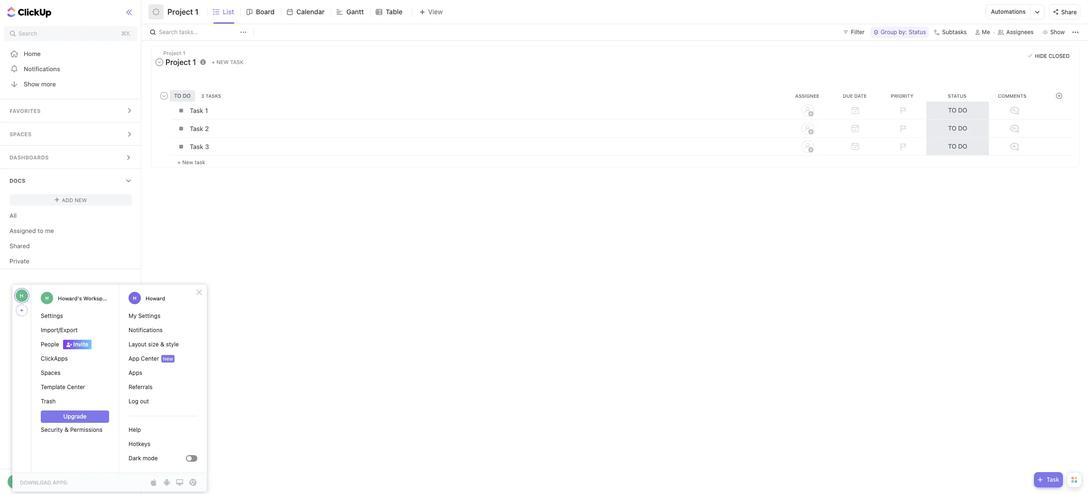 Task type: vqa. For each thing, say whether or not it's contained in the screenshot.
middle to do dropdown button
yes



Task type: locate. For each thing, give the bounding box(es) containing it.
do for ‎task 1
[[959, 106, 968, 114]]

project 1 inside button
[[168, 8, 199, 16]]

out
[[140, 398, 149, 405]]

user settings menu list containing help
[[129, 416, 197, 466]]

1 vertical spatial + new task
[[177, 159, 205, 165]]

set priority element for ‎task 1
[[896, 103, 910, 118]]

1 vertical spatial center
[[67, 383, 85, 391]]

1 user settings menu list from the top
[[129, 309, 197, 416]]

2 do from the top
[[959, 124, 968, 132]]

2 set priority element from the top
[[896, 121, 910, 136]]

1 vertical spatial +
[[177, 159, 181, 165]]

to for 1
[[948, 106, 957, 114]]

by:
[[899, 28, 907, 36]]

1 vertical spatial to do button
[[927, 119, 989, 137]]

‎task for ‎task 2
[[190, 125, 203, 132]]

assignee
[[796, 93, 820, 99]]

to
[[948, 106, 957, 114], [948, 124, 957, 132], [948, 142, 957, 150], [38, 227, 43, 234]]

0 vertical spatial invite
[[73, 341, 88, 348]]

show button
[[1040, 27, 1068, 38]]

center for app
[[141, 355, 159, 362]]

hotkeys link
[[129, 437, 197, 451]]

center inside workspace settings menu list
[[67, 383, 85, 391]]

new
[[75, 197, 87, 203]]

0 vertical spatial do
[[959, 106, 968, 114]]

1 vertical spatial set priority element
[[896, 121, 910, 136]]

1 up search tasks... text box
[[195, 8, 199, 16]]

settings inside settings link
[[41, 312, 63, 319]]

0 vertical spatial to do
[[948, 106, 968, 114]]

1 horizontal spatial new
[[182, 159, 193, 165]]

‎task left 2
[[190, 125, 203, 132]]

+ new task right the list info image
[[212, 59, 244, 65]]

template
[[41, 383, 65, 391]]

invite
[[73, 341, 88, 348], [57, 478, 72, 485]]

1 vertical spatial notifications
[[129, 326, 163, 334]]

1 vertical spatial &
[[65, 426, 69, 433]]

sidebar navigation
[[0, 0, 143, 494]]

2 settings from the left
[[138, 312, 160, 319]]

1 horizontal spatial +
[[212, 59, 215, 65]]

0 horizontal spatial show
[[24, 80, 39, 88]]

task down "task 3" at the top of page
[[195, 159, 205, 165]]

search inside sidebar navigation
[[19, 30, 37, 37]]

1 horizontal spatial notifications
[[129, 326, 163, 334]]

0 horizontal spatial + new task
[[177, 159, 205, 165]]

1 horizontal spatial &
[[160, 341, 164, 348]]

1 horizontal spatial invite
[[73, 341, 88, 348]]

project left the list info image
[[166, 58, 191, 66]]

0 vertical spatial upgrade
[[63, 413, 87, 420]]

3 set priority element from the top
[[896, 139, 910, 154]]

list item containing people
[[41, 337, 109, 352]]

hide closed
[[1035, 52, 1070, 59]]

settings right my
[[138, 312, 160, 319]]

0 horizontal spatial center
[[67, 383, 85, 391]]

security & permissions
[[41, 426, 103, 433]]

project 1
[[168, 8, 199, 16], [163, 50, 185, 56], [166, 58, 196, 66]]

assigned
[[9, 227, 36, 234]]

notifications link up more
[[0, 61, 142, 76]]

show left more
[[24, 80, 39, 88]]

+ new task down "task 3" at the top of page
[[177, 159, 205, 165]]

1 vertical spatial project 1
[[163, 50, 185, 56]]

0 vertical spatial set priority element
[[896, 103, 910, 118]]

set priority element
[[896, 103, 910, 118], [896, 121, 910, 136], [896, 139, 910, 154]]

0 vertical spatial task
[[230, 59, 244, 65]]

private
[[9, 257, 29, 265]]

0 horizontal spatial search
[[19, 30, 37, 37]]

do for ‎task 2
[[959, 124, 968, 132]]

project
[[168, 8, 193, 16], [163, 50, 181, 56], [166, 58, 191, 66]]

+
[[212, 59, 215, 65], [177, 159, 181, 165]]

0 vertical spatial ‎task
[[190, 107, 203, 114]]

1 horizontal spatial + new task
[[212, 59, 244, 65]]

trash link
[[41, 394, 109, 409]]

1 vertical spatial invite
[[57, 478, 72, 485]]

upgrade up security & permissions link
[[63, 413, 87, 420]]

set priority image
[[896, 139, 910, 154]]

0 horizontal spatial upgrade
[[63, 413, 87, 420]]

1 horizontal spatial spaces
[[41, 369, 60, 376]]

1 horizontal spatial task
[[1047, 476, 1060, 483]]

‎task up ‎task 2
[[190, 107, 203, 114]]

spaces up 'template'
[[41, 369, 60, 376]]

center
[[141, 355, 159, 362], [67, 383, 85, 391]]

0 horizontal spatial new
[[163, 356, 173, 362]]

2 user settings menu list from the top
[[129, 416, 197, 466]]

1 horizontal spatial search
[[159, 28, 178, 36]]

2 vertical spatial set priority element
[[896, 139, 910, 154]]

1/5
[[168, 476, 175, 482]]

2 vertical spatial project
[[166, 58, 191, 66]]

add
[[62, 197, 73, 203]]

set priority image down priority 'dropdown button'
[[896, 103, 910, 118]]

1 to do button from the top
[[927, 101, 989, 119]]

gantt link
[[347, 0, 368, 24]]

1 vertical spatial set priority image
[[896, 121, 910, 136]]

show for show
[[1051, 28, 1065, 36]]

notifications down my settings at the bottom left
[[129, 326, 163, 334]]

task inside task 3 link
[[190, 143, 203, 150]]

1 set priority image from the top
[[896, 103, 910, 118]]

1 vertical spatial to do
[[948, 124, 968, 132]]

0 vertical spatial +
[[212, 59, 215, 65]]

clickapps link
[[41, 352, 109, 366]]

status
[[909, 28, 926, 36], [948, 93, 967, 99]]

board link
[[256, 0, 278, 24]]

docs
[[9, 177, 26, 184]]

my
[[129, 312, 137, 319]]

automations
[[992, 8, 1026, 15]]

& right size
[[160, 341, 164, 348]]

0 vertical spatial 3
[[201, 93, 204, 99]]

upgrade right apps:
[[93, 478, 116, 485]]

new right the list info image
[[217, 59, 229, 65]]

1 horizontal spatial 3
[[205, 143, 209, 150]]

upgrade link up security & permissions
[[41, 410, 109, 423]]

new down "task 3" at the top of page
[[182, 159, 193, 165]]

& inside user settings menu list
[[160, 341, 164, 348]]

apps link
[[129, 366, 197, 380]]

0 vertical spatial status
[[909, 28, 926, 36]]

1 do from the top
[[959, 106, 968, 114]]

h
[[20, 293, 23, 298], [45, 295, 49, 301], [133, 295, 137, 301], [13, 479, 17, 485], [22, 479, 26, 485]]

layout
[[129, 341, 147, 348]]

show inside dropdown button
[[1051, 28, 1065, 36]]

show down share button
[[1051, 28, 1065, 36]]

howard's workspace
[[58, 295, 112, 301]]

invite down import/export link
[[73, 341, 88, 348]]

1 horizontal spatial task
[[230, 59, 244, 65]]

notifications up show more
[[24, 65, 60, 72]]

due date button
[[832, 93, 880, 99]]

settings
[[41, 312, 63, 319], [138, 312, 160, 319]]

project inside button
[[168, 8, 193, 16]]

1 horizontal spatial center
[[141, 355, 159, 362]]

1 vertical spatial do
[[959, 124, 968, 132]]

search for search tasks...
[[159, 28, 178, 36]]

project inside dropdown button
[[166, 58, 191, 66]]

0 horizontal spatial +
[[177, 159, 181, 165]]

show
[[1051, 28, 1065, 36], [24, 80, 39, 88]]

spaces
[[9, 131, 32, 137], [41, 369, 60, 376]]

show for show more
[[24, 80, 39, 88]]

size
[[148, 341, 159, 348]]

1 left the list info image
[[193, 58, 196, 66]]

hide
[[1035, 52, 1048, 59]]

1 to do from the top
[[948, 106, 968, 114]]

set priority image for ‎task 1
[[896, 103, 910, 118]]

1
[[195, 8, 199, 16], [183, 50, 185, 56], [193, 58, 196, 66], [205, 107, 208, 114]]

project 1 left the list info image
[[166, 58, 196, 66]]

2 vertical spatial to do button
[[927, 138, 989, 155]]

settings link
[[41, 309, 109, 323]]

workspace
[[83, 295, 112, 301]]

0 vertical spatial show
[[1051, 28, 1065, 36]]

0 vertical spatial project
[[168, 8, 193, 16]]

‎task inside ‎task 1 link
[[190, 107, 203, 114]]

1 vertical spatial show
[[24, 80, 39, 88]]

0 horizontal spatial &
[[65, 426, 69, 433]]

3 down 2
[[205, 143, 209, 150]]

task
[[190, 143, 203, 150], [1047, 476, 1060, 483]]

me
[[45, 227, 54, 234]]

task
[[230, 59, 244, 65], [195, 159, 205, 165]]

project 1 inside dropdown button
[[166, 58, 196, 66]]

center for template
[[67, 383, 85, 391]]

2 to do button from the top
[[927, 119, 989, 137]]

0 vertical spatial spaces
[[9, 131, 32, 137]]

2 ‎task from the top
[[190, 125, 203, 132]]

due date
[[843, 93, 867, 99]]

3 to do button from the top
[[927, 138, 989, 155]]

me
[[982, 28, 991, 36]]

project up search tasks...
[[168, 8, 193, 16]]

upgrade
[[63, 413, 87, 420], [93, 478, 116, 485]]

3
[[201, 93, 204, 99], [205, 143, 209, 150]]

user settings menu list containing my settings
[[129, 309, 197, 416]]

0 vertical spatial set priority image
[[896, 103, 910, 118]]

download apps: list
[[147, 479, 199, 486]]

task 3
[[190, 143, 209, 150]]

spaces down favorites
[[9, 131, 32, 137]]

1 horizontal spatial show
[[1051, 28, 1065, 36]]

new
[[217, 59, 229, 65], [182, 159, 193, 165], [163, 356, 173, 362]]

project 1 up search tasks...
[[168, 8, 199, 16]]

user settings menu list
[[129, 309, 197, 416], [129, 416, 197, 466]]

1 vertical spatial spaces
[[41, 369, 60, 376]]

center inside user settings menu list
[[141, 355, 159, 362]]

set priority image up set priority icon
[[896, 121, 910, 136]]

1 vertical spatial status
[[948, 93, 967, 99]]

show more
[[24, 80, 56, 88]]

h left download
[[13, 479, 17, 485]]

list item
[[41, 337, 109, 352]]

1 horizontal spatial settings
[[138, 312, 160, 319]]

new down layout size & style link
[[163, 356, 173, 362]]

notifications link up the layout size & style
[[129, 323, 197, 337]]

add new
[[62, 197, 87, 203]]

0 horizontal spatial settings
[[41, 312, 63, 319]]

2 vertical spatial new
[[163, 356, 173, 362]]

0 vertical spatial project 1
[[168, 8, 199, 16]]

1 vertical spatial upgrade
[[93, 478, 116, 485]]

1 vertical spatial ‎task
[[190, 125, 203, 132]]

download apps: link
[[20, 479, 68, 485]]

‎task
[[190, 107, 203, 114], [190, 125, 203, 132]]

0 horizontal spatial task
[[195, 159, 205, 165]]

task right the list info image
[[230, 59, 244, 65]]

referrals
[[129, 383, 153, 391]]

to do button for ‎task 2
[[927, 119, 989, 137]]

show inside sidebar navigation
[[24, 80, 39, 88]]

priority
[[891, 93, 914, 99]]

center down size
[[141, 355, 159, 362]]

permissions
[[70, 426, 103, 433]]

home link
[[0, 46, 142, 61]]

& right security
[[65, 426, 69, 433]]

2 set priority image from the top
[[896, 121, 910, 136]]

0 horizontal spatial notifications
[[24, 65, 60, 72]]

subtasks button
[[931, 27, 970, 38]]

0 horizontal spatial spaces
[[9, 131, 32, 137]]

dark mode link
[[129, 451, 186, 466]]

settings inside my settings link
[[138, 312, 160, 319]]

1 set priority element from the top
[[896, 103, 910, 118]]

0 horizontal spatial 3
[[201, 93, 204, 99]]

view
[[428, 8, 443, 16]]

3 do from the top
[[959, 142, 968, 150]]

2 vertical spatial do
[[959, 142, 968, 150]]

0 horizontal spatial status
[[909, 28, 926, 36]]

center down spaces link
[[67, 383, 85, 391]]

1 ‎task from the top
[[190, 107, 203, 114]]

apps
[[129, 369, 142, 376]]

calendar link
[[296, 0, 328, 24]]

2 vertical spatial to do
[[948, 142, 968, 150]]

2 vertical spatial project 1
[[166, 58, 196, 66]]

0 vertical spatial notifications
[[24, 65, 60, 72]]

set priority image
[[896, 103, 910, 118], [896, 121, 910, 136]]

dark mode
[[129, 455, 158, 462]]

task for task
[[1047, 476, 1060, 483]]

0 vertical spatial new
[[217, 59, 229, 65]]

invite right download
[[57, 478, 72, 485]]

h up my
[[133, 295, 137, 301]]

1 horizontal spatial upgrade
[[93, 478, 116, 485]]

1 settings from the left
[[41, 312, 63, 319]]

upgrade link right apps:
[[79, 475, 120, 488]]

assigned to me
[[9, 227, 54, 234]]

0 vertical spatial to do button
[[927, 101, 989, 119]]

settings up import/export
[[41, 312, 63, 319]]

‎task inside ‎task 2 link
[[190, 125, 203, 132]]

0 horizontal spatial invite
[[57, 478, 72, 485]]

search up home
[[19, 30, 37, 37]]

0 vertical spatial &
[[160, 341, 164, 348]]

2 to do from the top
[[948, 124, 968, 132]]

to for 2
[[948, 124, 957, 132]]

1 vertical spatial task
[[1047, 476, 1060, 483]]

to do button
[[927, 101, 989, 119], [927, 119, 989, 137], [927, 138, 989, 155]]

0 vertical spatial center
[[141, 355, 159, 362]]

project down search tasks...
[[163, 50, 181, 56]]

project 1 down search tasks...
[[163, 50, 185, 56]]

0 vertical spatial task
[[190, 143, 203, 150]]

3 to do from the top
[[948, 142, 968, 150]]

0 vertical spatial + new task
[[212, 59, 244, 65]]

search left tasks...
[[159, 28, 178, 36]]

template center
[[41, 383, 85, 391]]

0 horizontal spatial task
[[190, 143, 203, 150]]

3 left tasks
[[201, 93, 204, 99]]



Task type: describe. For each thing, give the bounding box(es) containing it.
all
[[9, 211, 17, 219]]

assignees
[[1007, 28, 1034, 36]]

1 vertical spatial new
[[182, 159, 193, 165]]

referrals link
[[129, 380, 197, 394]]

to do button for ‎task 1
[[927, 101, 989, 119]]

log out
[[129, 398, 149, 405]]

task 3 link
[[187, 138, 782, 155]]

dashboards
[[9, 154, 49, 160]]

to inside sidebar navigation
[[38, 227, 43, 234]]

do for task 3
[[959, 142, 968, 150]]

‎task 2 link
[[187, 120, 782, 137]]

help
[[129, 426, 141, 433]]

people
[[41, 341, 59, 348]]

⌘k
[[121, 30, 130, 37]]

1 inside dropdown button
[[193, 58, 196, 66]]

filter button
[[840, 27, 869, 38]]

share
[[1062, 8, 1077, 15]]

view button
[[412, 6, 446, 18]]

spaces inside sidebar navigation
[[9, 131, 32, 137]]

filter
[[851, 28, 865, 36]]

onboarding checklist button image
[[153, 476, 161, 483]]

home
[[24, 50, 41, 57]]

invite inside sidebar navigation
[[57, 478, 72, 485]]

1 inside button
[[195, 8, 199, 16]]

app center new
[[129, 355, 173, 362]]

app
[[129, 355, 139, 362]]

template center link
[[41, 380, 109, 394]]

people link
[[41, 337, 59, 352]]

comments
[[998, 93, 1027, 99]]

upgrade inside sidebar navigation
[[93, 478, 116, 485]]

assignee button
[[785, 93, 832, 99]]

layout size & style link
[[129, 337, 197, 352]]

more
[[41, 80, 56, 88]]

set priority element for task 3
[[896, 139, 910, 154]]

my settings
[[129, 312, 160, 319]]

comments button
[[990, 93, 1037, 99]]

trash
[[41, 398, 56, 405]]

‎task for ‎task 1
[[190, 107, 203, 114]]

to do for 1
[[948, 106, 968, 114]]

h left 'howard's'
[[45, 295, 49, 301]]

my settings link
[[129, 309, 197, 323]]

priority button
[[880, 93, 927, 99]]

group
[[881, 28, 898, 36]]

search for search
[[19, 30, 37, 37]]

mode
[[143, 455, 158, 462]]

spaces link
[[41, 366, 109, 380]]

gantt
[[347, 8, 364, 16]]

project 1 button
[[164, 1, 199, 22]]

task for task 3
[[190, 143, 203, 150]]

favorites button
[[0, 99, 142, 122]]

2
[[205, 125, 209, 132]]

security
[[41, 426, 63, 433]]

onboarding checklist button element
[[153, 476, 161, 483]]

hotkeys
[[129, 440, 150, 448]]

Search tasks... text field
[[159, 26, 238, 39]]

download apps:
[[20, 479, 68, 485]]

log out link
[[129, 394, 197, 409]]

1 vertical spatial notifications link
[[129, 323, 197, 337]]

howard's
[[58, 295, 82, 301]]

spaces inside workspace settings menu list
[[41, 369, 60, 376]]

notifications inside sidebar navigation
[[24, 65, 60, 72]]

‎task 2
[[190, 125, 209, 132]]

to do for 3
[[948, 142, 968, 150]]

invite inside list item
[[73, 341, 88, 348]]

1 horizontal spatial status
[[948, 93, 967, 99]]

3 tasks button
[[200, 93, 225, 99]]

dark mode list item
[[129, 451, 197, 466]]

security & permissions link
[[41, 423, 109, 437]]

list info image
[[200, 59, 206, 65]]

closed
[[1049, 52, 1070, 59]]

to for 3
[[948, 142, 957, 150]]

howard
[[146, 295, 165, 301]]

‎task 1 link
[[187, 102, 782, 119]]

0 vertical spatial notifications link
[[0, 61, 142, 76]]

h down private
[[20, 293, 23, 298]]

status button
[[927, 93, 990, 99]]

style
[[166, 341, 179, 348]]

list link
[[223, 0, 238, 24]]

‎task 1
[[190, 107, 208, 114]]

set priority element for ‎task 2
[[896, 121, 910, 136]]

shared
[[9, 242, 30, 249]]

automations button
[[987, 5, 1031, 19]]

project 1 button
[[155, 55, 199, 69]]

import/export
[[41, 326, 78, 334]]

list
[[223, 8, 234, 16]]

tasks...
[[179, 28, 198, 36]]

set priority image for ‎task 2
[[896, 121, 910, 136]]

new inside "app center new"
[[163, 356, 173, 362]]

share button
[[1050, 4, 1081, 19]]

notifications inside user settings menu list
[[129, 326, 163, 334]]

log
[[129, 398, 139, 405]]

help link
[[129, 423, 197, 437]]

me button
[[972, 27, 994, 38]]

1 down tasks...
[[183, 50, 185, 56]]

layout size & style
[[129, 341, 179, 348]]

1 vertical spatial task
[[195, 159, 205, 165]]

search tasks...
[[159, 28, 198, 36]]

h left apps:
[[22, 479, 26, 485]]

dark
[[129, 455, 141, 462]]

calendar
[[296, 8, 325, 16]]

apps:
[[53, 479, 68, 485]]

1 vertical spatial upgrade link
[[79, 475, 120, 488]]

download
[[20, 479, 51, 485]]

assignees button
[[994, 27, 1038, 38]]

upgrade inside workspace settings menu list
[[63, 413, 87, 420]]

to do button for task 3
[[927, 138, 989, 155]]

workspace settings menu list
[[41, 309, 109, 437]]

tasks
[[206, 93, 221, 99]]

favorites
[[9, 108, 41, 114]]

subtasks
[[943, 28, 967, 36]]

due
[[843, 93, 853, 99]]

0 vertical spatial upgrade link
[[41, 410, 109, 423]]

1 vertical spatial 3
[[205, 143, 209, 150]]

& inside workspace settings menu list
[[65, 426, 69, 433]]

1 vertical spatial project
[[163, 50, 181, 56]]

1 down 3 tasks
[[205, 107, 208, 114]]

to do for 2
[[948, 124, 968, 132]]

2 horizontal spatial new
[[217, 59, 229, 65]]



